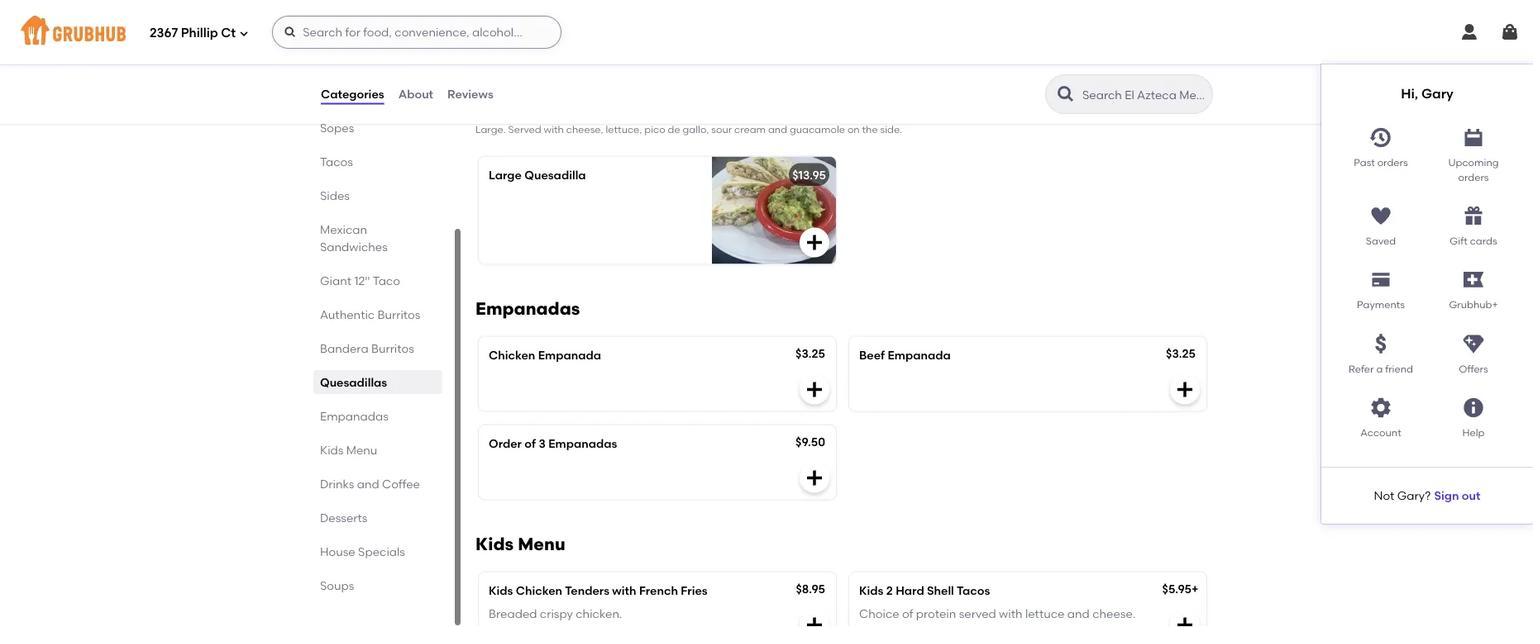 Task type: vqa. For each thing, say whether or not it's contained in the screenshot.
THE JUICE
no



Task type: describe. For each thing, give the bounding box(es) containing it.
1 vertical spatial chicken
[[516, 584, 562, 598]]

taco
[[373, 274, 400, 288]]

$9.50
[[796, 435, 825, 449]]

ct
[[221, 26, 236, 41]]

breaded
[[489, 607, 537, 621]]

kids chicken tenders with french fries
[[489, 584, 708, 598]]

kids menu tab
[[320, 442, 436, 459]]

beef empanada
[[859, 348, 951, 362]]

protein
[[916, 607, 956, 621]]

large quesadilla
[[489, 168, 586, 182]]

hi,
[[1401, 86, 1418, 102]]

reviews button
[[447, 65, 494, 124]]

gary for hi,
[[1422, 86, 1454, 102]]

coffee
[[382, 477, 420, 491]]

refer a friend button
[[1335, 326, 1427, 377]]

about
[[398, 87, 433, 101]]

1 vertical spatial tacos
[[957, 584, 990, 598]]

2 horizontal spatial and
[[1068, 607, 1090, 621]]

with for quesadillas
[[544, 123, 564, 135]]

cream
[[734, 123, 766, 135]]

of for choice
[[902, 607, 913, 621]]

specials
[[358, 545, 405, 559]]

desserts
[[320, 511, 368, 525]]

friend
[[1385, 363, 1413, 375]]

lettuce,
[[606, 123, 642, 135]]

quesadilla
[[525, 168, 586, 182]]

Search El Azteca Mexican Restaurant-Mahwah search field
[[1081, 87, 1207, 103]]

giant
[[320, 274, 352, 288]]

refer a friend
[[1349, 363, 1413, 375]]

order
[[489, 437, 522, 451]]

2 vertical spatial empanadas
[[548, 437, 617, 451]]

gift cards link
[[1427, 198, 1520, 249]]

quesadillas for quesadillas
[[320, 375, 387, 390]]

tenders
[[565, 584, 610, 598]]

gallo,
[[683, 123, 709, 135]]

+
[[1192, 582, 1199, 596]]

sides tab
[[320, 187, 436, 204]]

account
[[1361, 427, 1402, 439]]

sopes tab
[[320, 119, 436, 136]]

reviews
[[447, 87, 494, 101]]

$5.95
[[1162, 582, 1192, 596]]

12"
[[354, 274, 370, 288]]

side.
[[880, 123, 902, 135]]

house
[[320, 545, 355, 559]]

offers link
[[1427, 326, 1520, 377]]

the
[[862, 123, 878, 135]]

upcoming orders
[[1448, 157, 1499, 183]]

giant 12" taco
[[320, 274, 400, 288]]

2367 phillip ct
[[150, 26, 236, 41]]

not
[[1374, 489, 1395, 503]]

sides
[[320, 189, 350, 203]]

desserts tab
[[320, 509, 436, 527]]

guacamole
[[790, 123, 845, 135]]

svg image inside "refer a friend" button
[[1370, 333, 1393, 356]]

svg image inside gift cards link
[[1462, 205, 1485, 228]]

tacos tab
[[320, 153, 436, 170]]

?
[[1425, 489, 1431, 503]]

with for kids
[[612, 584, 636, 598]]

kids menu inside tab
[[320, 443, 377, 457]]

1 horizontal spatial kids menu
[[476, 534, 565, 555]]

beef
[[859, 348, 885, 362]]

lettuce
[[1025, 607, 1065, 621]]

authentic burritos
[[320, 308, 420, 322]]

0 vertical spatial empanadas
[[476, 298, 580, 319]]

of for order
[[525, 437, 536, 451]]

french
[[639, 584, 678, 598]]

cheese.
[[1093, 607, 1136, 621]]

orders for upcoming orders
[[1458, 171, 1489, 183]]

and inside the quesadillas large. served with cheese, lettuce, pico de gallo, sour cream and guacamole on the side.
[[768, 123, 787, 135]]

burritos for bandera burritos
[[371, 342, 414, 356]]

svg image inside saved link
[[1370, 205, 1393, 228]]

out
[[1462, 489, 1481, 503]]

cheese,
[[566, 123, 603, 135]]

2367
[[150, 26, 178, 41]]

svg image inside payments link
[[1370, 269, 1393, 292]]

burritos for authentic burritos
[[378, 308, 420, 322]]

empanada for beef empanada
[[888, 348, 951, 362]]

fries
[[681, 584, 708, 598]]

cards
[[1470, 235, 1497, 247]]

grubhub+
[[1449, 299, 1498, 311]]

tacos inside tab
[[320, 155, 353, 169]]

on
[[848, 123, 860, 135]]

drinks
[[320, 477, 354, 491]]

drinks and coffee
[[320, 477, 420, 491]]

served
[[508, 123, 541, 135]]

svg image inside past orders link
[[1370, 126, 1393, 149]]

past orders link
[[1335, 120, 1427, 185]]

empanadas inside tab
[[320, 409, 389, 423]]

refer
[[1349, 363, 1374, 375]]



Task type: locate. For each thing, give the bounding box(es) containing it.
0 horizontal spatial menu
[[346, 443, 377, 457]]

$13.95
[[792, 168, 826, 182]]

1 vertical spatial quesadillas
[[320, 375, 387, 390]]

0 vertical spatial and
[[768, 123, 787, 135]]

past
[[1354, 157, 1375, 169]]

main navigation navigation
[[0, 0, 1533, 524]]

1 vertical spatial of
[[902, 607, 913, 621]]

empanadas up kids menu tab
[[320, 409, 389, 423]]

quesadillas tab
[[320, 374, 436, 391]]

burritos down taco
[[378, 308, 420, 322]]

phillip
[[181, 26, 218, 41]]

Search for food, convenience, alcohol... search field
[[272, 16, 562, 49]]

1 horizontal spatial $3.25
[[1166, 347, 1196, 361]]

house specials tab
[[320, 543, 436, 561]]

sign out button
[[1434, 481, 1481, 511]]

drinks and coffee tab
[[320, 476, 436, 493]]

categories button
[[320, 65, 385, 124]]

past orders
[[1354, 157, 1408, 169]]

$8.95
[[796, 582, 825, 596]]

quesadillas inside tab
[[320, 375, 387, 390]]

2 vertical spatial and
[[1068, 607, 1090, 621]]

search icon image
[[1056, 84, 1076, 104]]

kids
[[320, 443, 344, 457], [476, 534, 514, 555], [489, 584, 513, 598], [859, 584, 884, 598]]

$3.25
[[796, 347, 825, 361], [1166, 347, 1196, 361]]

2 horizontal spatial with
[[999, 607, 1023, 621]]

chicken
[[489, 348, 535, 362], [516, 584, 562, 598]]

2 vertical spatial with
[[999, 607, 1023, 621]]

menu
[[346, 443, 377, 457], [518, 534, 565, 555]]

kids 2 hard shell tacos
[[859, 584, 990, 598]]

de
[[668, 123, 680, 135]]

of left 3
[[525, 437, 536, 451]]

bandera burritos
[[320, 342, 414, 356]]

gift cards
[[1450, 235, 1497, 247]]

$5.95 +
[[1162, 582, 1199, 596]]

saved link
[[1335, 198, 1427, 249]]

hi, gary
[[1401, 86, 1454, 102]]

1 empanada from the left
[[538, 348, 601, 362]]

svg image inside offers link
[[1462, 333, 1485, 356]]

large quesadilla image
[[712, 157, 836, 264]]

1 horizontal spatial tacos
[[957, 584, 990, 598]]

1 horizontal spatial empanada
[[888, 348, 951, 362]]

served
[[959, 607, 996, 621]]

3
[[539, 437, 546, 451]]

breaded crispy chicken.
[[489, 607, 622, 621]]

1 $3.25 from the left
[[796, 347, 825, 361]]

gary right not
[[1397, 489, 1425, 503]]

upcoming
[[1448, 157, 1499, 169]]

tacos up served
[[957, 584, 990, 598]]

crispy
[[540, 607, 573, 621]]

empanadas tab
[[320, 408, 436, 425]]

0 horizontal spatial kids menu
[[320, 443, 377, 457]]

0 horizontal spatial with
[[544, 123, 564, 135]]

with inside the quesadillas large. served with cheese, lettuce, pico de gallo, sour cream and guacamole on the side.
[[544, 123, 564, 135]]

0 horizontal spatial and
[[357, 477, 379, 491]]

1 horizontal spatial menu
[[518, 534, 565, 555]]

1 horizontal spatial quesadillas
[[476, 100, 579, 121]]

1 vertical spatial menu
[[518, 534, 565, 555]]

0 horizontal spatial of
[[525, 437, 536, 451]]

a
[[1377, 363, 1383, 375]]

authentic
[[320, 308, 375, 322]]

menu inside tab
[[346, 443, 377, 457]]

shell
[[927, 584, 954, 598]]

0 vertical spatial with
[[544, 123, 564, 135]]

help
[[1463, 427, 1485, 439]]

order of 3 empanadas
[[489, 437, 617, 451]]

1 horizontal spatial and
[[768, 123, 787, 135]]

and
[[768, 123, 787, 135], [357, 477, 379, 491], [1068, 607, 1090, 621]]

sour
[[711, 123, 732, 135]]

large
[[489, 168, 522, 182]]

0 vertical spatial chicken
[[489, 348, 535, 362]]

choice
[[859, 607, 900, 621]]

help button
[[1427, 390, 1520, 441]]

payments
[[1357, 299, 1405, 311]]

empanadas right 3
[[548, 437, 617, 451]]

kids menu up breaded
[[476, 534, 565, 555]]

empanada
[[538, 348, 601, 362], [888, 348, 951, 362]]

0 horizontal spatial empanada
[[538, 348, 601, 362]]

menu up tenders
[[518, 534, 565, 555]]

quesadillas large. served with cheese, lettuce, pico de gallo, sour cream and guacamole on the side.
[[476, 100, 902, 135]]

pico
[[644, 123, 666, 135]]

0 horizontal spatial tacos
[[320, 155, 353, 169]]

grubhub+ button
[[1427, 262, 1520, 313]]

saved
[[1366, 235, 1396, 247]]

and right cream
[[768, 123, 787, 135]]

payments link
[[1335, 262, 1427, 313]]

1 vertical spatial with
[[612, 584, 636, 598]]

quesadillas for quesadillas large. served with cheese, lettuce, pico de gallo, sour cream and guacamole on the side.
[[476, 100, 579, 121]]

soups
[[320, 579, 354, 593]]

burritos up quesadillas tab
[[371, 342, 414, 356]]

categories
[[321, 87, 384, 101]]

mexican sandwiches tab
[[320, 221, 436, 256]]

svg image inside help button
[[1462, 397, 1485, 420]]

orders right past
[[1378, 157, 1408, 169]]

sandwiches
[[320, 240, 388, 254]]

orders down upcoming
[[1458, 171, 1489, 183]]

tacos down sopes
[[320, 155, 353, 169]]

$3.25 for chicken empanada
[[796, 347, 825, 361]]

of
[[525, 437, 536, 451], [902, 607, 913, 621]]

kids menu up drinks
[[320, 443, 377, 457]]

0 vertical spatial burritos
[[378, 308, 420, 322]]

1 horizontal spatial orders
[[1458, 171, 1489, 183]]

svg image inside account link
[[1370, 397, 1393, 420]]

empanadas
[[476, 298, 580, 319], [320, 409, 389, 423], [548, 437, 617, 451]]

bandera
[[320, 342, 369, 356]]

tacos
[[320, 155, 353, 169], [957, 584, 990, 598]]

quesadillas inside the quesadillas large. served with cheese, lettuce, pico de gallo, sour cream and guacamole on the side.
[[476, 100, 579, 121]]

1 vertical spatial and
[[357, 477, 379, 491]]

quesadillas down bandera
[[320, 375, 387, 390]]

1 vertical spatial empanadas
[[320, 409, 389, 423]]

0 vertical spatial orders
[[1378, 157, 1408, 169]]

$3.25 for beef empanada
[[1166, 347, 1196, 361]]

soups tab
[[320, 577, 436, 595]]

orders inside upcoming orders
[[1458, 171, 1489, 183]]

0 vertical spatial menu
[[346, 443, 377, 457]]

and right drinks
[[357, 477, 379, 491]]

0 horizontal spatial $3.25
[[796, 347, 825, 361]]

empanadas up the chicken empanada
[[476, 298, 580, 319]]

2
[[886, 584, 893, 598]]

0 vertical spatial gary
[[1422, 86, 1454, 102]]

2 empanada from the left
[[888, 348, 951, 362]]

1 vertical spatial orders
[[1458, 171, 1489, 183]]

0 vertical spatial kids menu
[[320, 443, 377, 457]]

and right lettuce
[[1068, 607, 1090, 621]]

not gary ? sign out
[[1374, 489, 1481, 503]]

chorizo bandera burrito image
[[712, 0, 836, 66]]

house specials
[[320, 545, 405, 559]]

0 horizontal spatial quesadillas
[[320, 375, 387, 390]]

chicken.
[[576, 607, 622, 621]]

chicken empanada
[[489, 348, 601, 362]]

hard
[[896, 584, 924, 598]]

svg image
[[1460, 22, 1480, 42], [284, 26, 297, 39], [1462, 126, 1485, 149], [1370, 205, 1393, 228], [1462, 205, 1485, 228], [1370, 269, 1393, 292], [1462, 333, 1485, 356], [805, 380, 825, 400], [1175, 380, 1195, 400], [805, 616, 825, 628], [1175, 616, 1195, 628]]

kids inside kids menu tab
[[320, 443, 344, 457]]

of down hard
[[902, 607, 913, 621]]

0 vertical spatial tacos
[[320, 155, 353, 169]]

svg image
[[1500, 22, 1520, 42], [239, 29, 249, 38], [1370, 126, 1393, 149], [805, 233, 825, 253], [1370, 333, 1393, 356], [1370, 397, 1393, 420], [1462, 397, 1485, 420], [805, 469, 825, 488]]

1 horizontal spatial with
[[612, 584, 636, 598]]

and inside tab
[[357, 477, 379, 491]]

gary right hi,
[[1422, 86, 1454, 102]]

orders for past orders
[[1378, 157, 1408, 169]]

svg image inside upcoming orders link
[[1462, 126, 1485, 149]]

burritos
[[378, 308, 420, 322], [371, 342, 414, 356]]

1 vertical spatial burritos
[[371, 342, 414, 356]]

menu up drinks and coffee
[[346, 443, 377, 457]]

gary for not
[[1397, 489, 1425, 503]]

0 horizontal spatial orders
[[1378, 157, 1408, 169]]

quesadillas up served
[[476, 100, 579, 121]]

sign
[[1434, 489, 1459, 503]]

sopes
[[320, 121, 354, 135]]

gift
[[1450, 235, 1468, 247]]

1 vertical spatial kids menu
[[476, 534, 565, 555]]

upcoming orders link
[[1427, 120, 1520, 185]]

2 $3.25 from the left
[[1166, 347, 1196, 361]]

large.
[[476, 123, 506, 135]]

orders
[[1378, 157, 1408, 169], [1458, 171, 1489, 183]]

bandera burritos tab
[[320, 340, 436, 357]]

grubhub plus flag logo image
[[1464, 272, 1484, 288]]

giant 12" taco tab
[[320, 272, 436, 289]]

1 horizontal spatial of
[[902, 607, 913, 621]]

empanada for chicken empanada
[[538, 348, 601, 362]]

mexican
[[320, 222, 367, 237]]

mexican sandwiches
[[320, 222, 388, 254]]

1 vertical spatial gary
[[1397, 489, 1425, 503]]

choice of protein served with lettuce and cheese.
[[859, 607, 1136, 621]]

0 vertical spatial of
[[525, 437, 536, 451]]

authentic burritos tab
[[320, 306, 436, 323]]

0 vertical spatial quesadillas
[[476, 100, 579, 121]]



